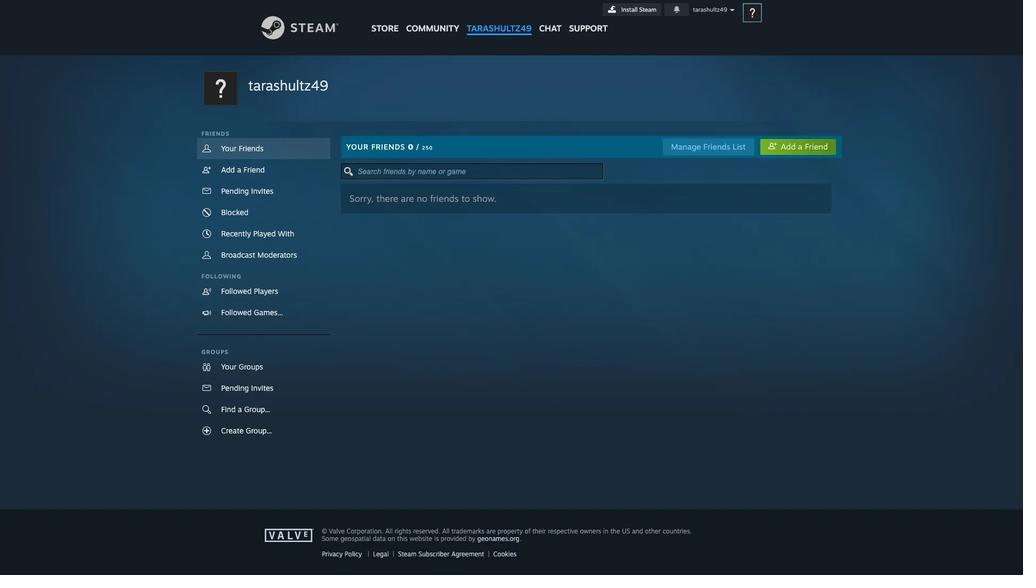 Task type: describe. For each thing, give the bounding box(es) containing it.
friends up the your friends
[[201, 130, 230, 138]]

manage
[[671, 142, 701, 152]]

find
[[221, 405, 236, 414]]

manage friends list
[[671, 142, 746, 152]]

their
[[533, 528, 546, 536]]

list
[[733, 142, 746, 152]]

community link
[[403, 0, 463, 39]]

Search friends by name or game text field
[[341, 164, 603, 180]]

groups inside 'link'
[[239, 362, 263, 371]]

0
[[408, 142, 414, 151]]

followed for followed games...
[[221, 308, 252, 317]]

broadcast
[[221, 250, 255, 260]]

followed players
[[221, 287, 278, 296]]

reserved.
[[413, 528, 440, 536]]

2 horizontal spatial tarashultz49
[[693, 6, 727, 13]]

your for your groups
[[221, 362, 237, 371]]

tarashultz49 for rightmost the tarashultz49 link
[[467, 23, 532, 34]]

©
[[322, 528, 327, 536]]

find a group...
[[221, 405, 270, 414]]

1 vertical spatial add
[[221, 165, 235, 174]]

install
[[621, 6, 638, 13]]

your for your friends
[[221, 144, 237, 153]]

support
[[569, 23, 608, 34]]

store
[[371, 23, 399, 34]]

corporation.
[[347, 528, 383, 536]]

1 vertical spatial group...
[[246, 426, 272, 435]]

2 all from the left
[[442, 528, 450, 536]]

friends
[[430, 193, 459, 204]]

other
[[645, 528, 661, 536]]

© valve corporation. all rights reserved. all trademarks are property of their respective owners in the us and other countries. some geospatial data on this website is provided by geonames.org .
[[322, 528, 692, 543]]

1 horizontal spatial steam
[[639, 6, 657, 13]]

add a friend button
[[760, 139, 837, 156]]

2 pending from the top
[[221, 384, 249, 393]]

community
[[406, 23, 459, 34]]

steam subscriber agreement link
[[398, 551, 484, 559]]

install steam link
[[603, 3, 661, 16]]

your groups link
[[197, 357, 330, 378]]

agreement
[[452, 551, 484, 559]]

in
[[603, 528, 609, 536]]

a for the add a friend link
[[237, 165, 241, 174]]

valve
[[329, 528, 345, 536]]

1 all from the left
[[385, 528, 393, 536]]

your friends link
[[197, 138, 330, 159]]

following
[[201, 273, 242, 280]]

create group...
[[221, 426, 272, 435]]

are inside © valve corporation. all rights reserved. all trademarks are property of their respective owners in the us and other countries. some geospatial data on this website is provided by geonames.org .
[[486, 528, 496, 536]]

your friends
[[221, 144, 264, 153]]

there
[[376, 193, 398, 204]]

of
[[525, 528, 531, 536]]

by
[[468, 535, 476, 543]]

no
[[417, 193, 428, 204]]

rights
[[395, 528, 411, 536]]

recently played with
[[221, 229, 294, 238]]

/
[[416, 142, 419, 151]]

played
[[253, 229, 276, 238]]

this
[[397, 535, 408, 543]]

find a group... link
[[197, 399, 330, 421]]

the
[[611, 528, 620, 536]]

0 horizontal spatial groups
[[201, 349, 229, 356]]

owners
[[580, 528, 601, 536]]

friends for your friends 0 / 250
[[371, 142, 405, 151]]

store link
[[368, 0, 403, 39]]

friends for your friends
[[239, 144, 264, 153]]

1 horizontal spatial tarashultz49 link
[[463, 0, 535, 39]]

sorry, there are no friends to show.
[[350, 193, 497, 204]]

2 pending invites link from the top
[[197, 378, 330, 399]]

friends for manage friends list
[[703, 142, 730, 152]]

your groups
[[221, 362, 263, 371]]

followed games...
[[221, 308, 283, 317]]

some
[[322, 535, 339, 543]]

privacy policy | legal | steam subscriber agreement | cookies
[[322, 551, 517, 559]]

geonames.org link
[[477, 535, 520, 543]]

1 vertical spatial friend
[[243, 165, 265, 174]]

cookies
[[493, 551, 517, 559]]

0 vertical spatial group...
[[244, 405, 270, 414]]

a for find a group... link
[[238, 405, 242, 414]]

install steam
[[621, 6, 657, 13]]

to
[[462, 193, 470, 204]]

tarashultz49 for the bottom the tarashultz49 link
[[248, 77, 328, 94]]

pending invites for 2nd pending invites "link" from the bottom of the page
[[221, 187, 274, 196]]

250
[[422, 145, 433, 151]]



Task type: vqa. For each thing, say whether or not it's contained in the screenshot.
tarashultz49 'link'
yes



Task type: locate. For each thing, give the bounding box(es) containing it.
0 horizontal spatial tarashultz49
[[248, 77, 328, 94]]

1 vertical spatial followed
[[221, 308, 252, 317]]

add a friend inside 'button'
[[781, 142, 828, 152]]

0 vertical spatial friend
[[805, 142, 828, 152]]

friends left the 0
[[371, 142, 405, 151]]

0 vertical spatial tarashultz49 link
[[463, 0, 535, 39]]

trademarks
[[452, 528, 485, 536]]

friend inside 'button'
[[805, 142, 828, 152]]

create
[[221, 426, 244, 435]]

data
[[373, 535, 386, 543]]

provided
[[441, 535, 467, 543]]

all right is
[[442, 528, 450, 536]]

0 vertical spatial steam
[[639, 6, 657, 13]]

followed down following
[[221, 287, 252, 296]]

group... down find a group... link
[[246, 426, 272, 435]]

on
[[388, 535, 395, 543]]

pending invites up find a group...
[[221, 384, 274, 393]]

with
[[278, 229, 294, 238]]

0 horizontal spatial friend
[[243, 165, 265, 174]]

1 pending invites link from the top
[[197, 181, 330, 202]]

your up the add a friend link
[[221, 144, 237, 153]]

1 vertical spatial tarashultz49
[[467, 23, 532, 34]]

players
[[254, 287, 278, 296]]

2 followed from the top
[[221, 308, 252, 317]]

1 pending from the top
[[221, 187, 249, 196]]

pending invites
[[221, 187, 274, 196], [221, 384, 274, 393]]

1 horizontal spatial add a friend
[[781, 142, 828, 152]]

0 vertical spatial add a friend
[[781, 142, 828, 152]]

groups
[[201, 349, 229, 356], [239, 362, 263, 371]]

add a friend link
[[197, 159, 330, 181]]

0 horizontal spatial add
[[221, 165, 235, 174]]

1 horizontal spatial friend
[[805, 142, 828, 152]]

legal
[[373, 551, 389, 559]]

1 vertical spatial pending invites
[[221, 384, 274, 393]]

website
[[410, 535, 432, 543]]

groups up 'your groups'
[[201, 349, 229, 356]]

pending invites link up find a group...
[[197, 378, 330, 399]]

all left the "rights" on the bottom left of the page
[[385, 528, 393, 536]]

1 horizontal spatial |
[[393, 551, 394, 559]]

1 vertical spatial groups
[[239, 362, 263, 371]]

1 horizontal spatial are
[[486, 528, 496, 536]]

1 horizontal spatial tarashultz49
[[467, 23, 532, 34]]

3 | from the left
[[488, 551, 490, 559]]

pending invites for second pending invites "link" from the top
[[221, 384, 274, 393]]

group... up create group... link
[[244, 405, 270, 414]]

1 vertical spatial add a friend
[[221, 165, 265, 174]]

1 vertical spatial pending
[[221, 384, 249, 393]]

add inside 'button'
[[781, 142, 796, 152]]

add down the your friends
[[221, 165, 235, 174]]

.
[[520, 535, 521, 543]]

friends inside manage friends list 'button'
[[703, 142, 730, 152]]

subscriber
[[419, 551, 450, 559]]

0 horizontal spatial |
[[368, 551, 369, 559]]

group...
[[244, 405, 270, 414], [246, 426, 272, 435]]

| left cookies link
[[488, 551, 490, 559]]

all
[[385, 528, 393, 536], [442, 528, 450, 536]]

geonames.org
[[477, 535, 520, 543]]

sorry,
[[350, 193, 374, 204]]

steam down the this on the left bottom of the page
[[398, 551, 417, 559]]

a
[[798, 142, 803, 152], [237, 165, 241, 174], [238, 405, 242, 414]]

2 | from the left
[[393, 551, 394, 559]]

followed players link
[[197, 281, 330, 302]]

| left legal link
[[368, 551, 369, 559]]

chat link
[[535, 0, 565, 36]]

recently
[[221, 229, 251, 238]]

support link
[[565, 0, 612, 36]]

1 | from the left
[[368, 551, 369, 559]]

recently played with link
[[197, 223, 330, 245]]

followed for followed players
[[221, 287, 252, 296]]

friends up the add a friend link
[[239, 144, 264, 153]]

followed games... link
[[197, 302, 330, 324]]

your up 'sorry,'
[[346, 142, 369, 151]]

1 horizontal spatial add
[[781, 142, 796, 152]]

your
[[346, 142, 369, 151], [221, 144, 237, 153], [221, 362, 237, 371]]

1 pending invites from the top
[[221, 187, 274, 196]]

privacy policy link
[[322, 551, 362, 559]]

us
[[622, 528, 630, 536]]

pending invites link up the 'blocked'
[[197, 181, 330, 202]]

steam
[[639, 6, 657, 13], [398, 551, 417, 559]]

chat
[[539, 23, 562, 34]]

0 vertical spatial pending
[[221, 187, 249, 196]]

0 vertical spatial are
[[401, 193, 414, 204]]

property
[[498, 528, 523, 536]]

your up find
[[221, 362, 237, 371]]

your inside your groups 'link'
[[221, 362, 237, 371]]

blocked link
[[197, 202, 330, 223]]

2 vertical spatial a
[[238, 405, 242, 414]]

your inside the your friends link
[[221, 144, 237, 153]]

friends left list
[[703, 142, 730, 152]]

1 followed from the top
[[221, 287, 252, 296]]

are left the property at the bottom of the page
[[486, 528, 496, 536]]

games...
[[254, 308, 283, 317]]

friends inside the your friends link
[[239, 144, 264, 153]]

1 vertical spatial steam
[[398, 551, 417, 559]]

0 vertical spatial pending invites link
[[197, 181, 330, 202]]

valve logo image
[[265, 529, 316, 543]]

add
[[781, 142, 796, 152], [221, 165, 235, 174]]

are left no
[[401, 193, 414, 204]]

0 horizontal spatial are
[[401, 193, 414, 204]]

add right list
[[781, 142, 796, 152]]

1 horizontal spatial all
[[442, 528, 450, 536]]

and
[[632, 528, 643, 536]]

is
[[434, 535, 439, 543]]

friend
[[805, 142, 828, 152], [243, 165, 265, 174]]

geospatial
[[341, 535, 371, 543]]

0 horizontal spatial all
[[385, 528, 393, 536]]

invites
[[251, 187, 274, 196], [251, 384, 274, 393]]

policy
[[345, 551, 362, 559]]

your friends 0 / 250
[[346, 142, 433, 151]]

are
[[401, 193, 414, 204], [486, 528, 496, 536]]

pending
[[221, 187, 249, 196], [221, 384, 249, 393]]

2 horizontal spatial |
[[488, 551, 490, 559]]

your for your friends 0 / 250
[[346, 142, 369, 151]]

steam right install
[[639, 6, 657, 13]]

broadcast moderators
[[221, 250, 297, 260]]

moderators
[[257, 250, 297, 260]]

groups up find a group...
[[239, 362, 263, 371]]

invites down the add a friend link
[[251, 187, 274, 196]]

0 horizontal spatial steam
[[398, 551, 417, 559]]

tarashultz49 link
[[463, 0, 535, 39], [248, 76, 328, 95]]

cookies link
[[493, 551, 517, 559]]

0 horizontal spatial add a friend
[[221, 165, 265, 174]]

a inside 'button'
[[798, 142, 803, 152]]

legal link
[[373, 551, 389, 559]]

1 vertical spatial tarashultz49 link
[[248, 76, 328, 95]]

tarashultz49
[[693, 6, 727, 13], [467, 23, 532, 34], [248, 77, 328, 94]]

1 vertical spatial are
[[486, 528, 496, 536]]

respective
[[548, 528, 578, 536]]

invites down your groups 'link'
[[251, 384, 274, 393]]

privacy
[[322, 551, 343, 559]]

1 vertical spatial a
[[237, 165, 241, 174]]

pending up find
[[221, 384, 249, 393]]

|
[[368, 551, 369, 559], [393, 551, 394, 559], [488, 551, 490, 559]]

1 horizontal spatial groups
[[239, 362, 263, 371]]

show.
[[473, 193, 497, 204]]

followed down followed players at the left
[[221, 308, 252, 317]]

1 invites from the top
[[251, 187, 274, 196]]

1 vertical spatial pending invites link
[[197, 378, 330, 399]]

0 vertical spatial invites
[[251, 187, 274, 196]]

0 vertical spatial a
[[798, 142, 803, 152]]

2 vertical spatial tarashultz49
[[248, 77, 328, 94]]

0 vertical spatial followed
[[221, 287, 252, 296]]

countries.
[[663, 528, 692, 536]]

0 horizontal spatial tarashultz49 link
[[248, 76, 328, 95]]

manage friends list button
[[663, 139, 754, 156]]

0 vertical spatial tarashultz49
[[693, 6, 727, 13]]

1 vertical spatial invites
[[251, 384, 274, 393]]

pending invites up the 'blocked'
[[221, 187, 274, 196]]

pending up the 'blocked'
[[221, 187, 249, 196]]

create group... link
[[197, 421, 330, 442]]

add a friend
[[781, 142, 828, 152], [221, 165, 265, 174]]

blocked
[[221, 208, 248, 217]]

0 vertical spatial groups
[[201, 349, 229, 356]]

0 vertical spatial add
[[781, 142, 796, 152]]

0 vertical spatial pending invites
[[221, 187, 274, 196]]

2 pending invites from the top
[[221, 384, 274, 393]]

2 invites from the top
[[251, 384, 274, 393]]

broadcast moderators link
[[197, 245, 330, 266]]

| right legal
[[393, 551, 394, 559]]



